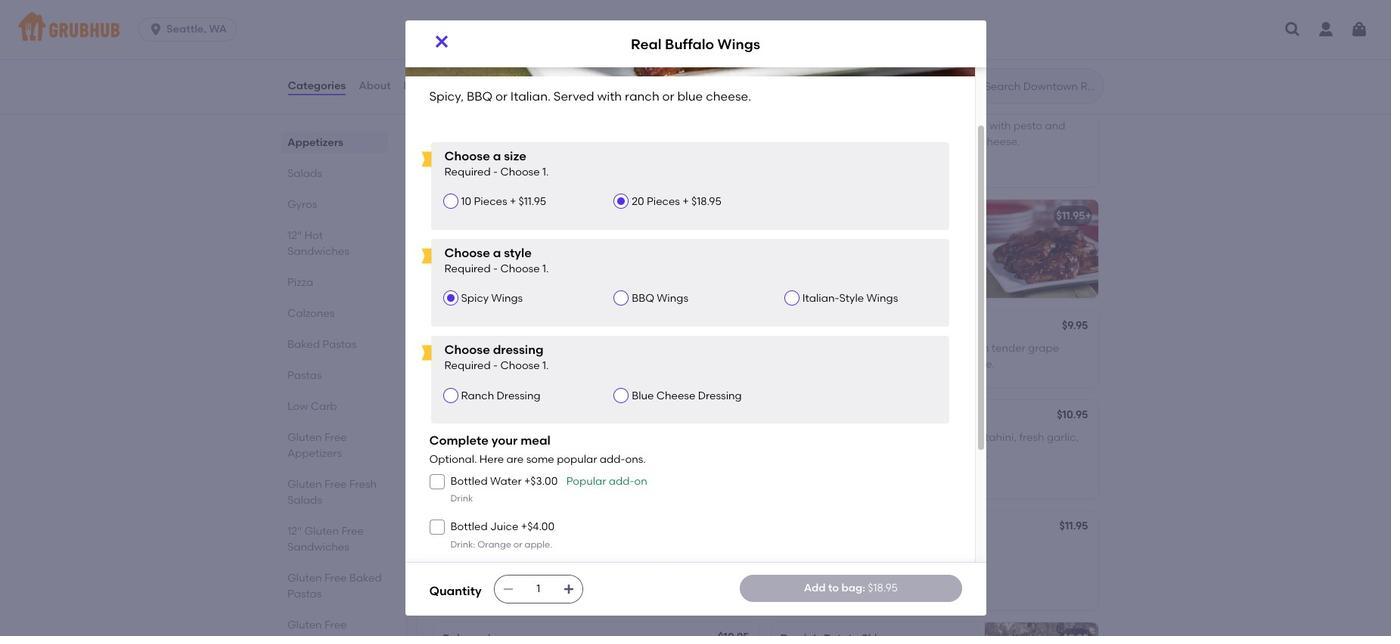 Task type: locate. For each thing, give the bounding box(es) containing it.
1 vertical spatial spicy, bbq or italian. served with ranch or blue cheese.
[[781, 231, 948, 259]]

a inside choose a style required - choose 1.
[[493, 246, 501, 260]]

tiropeta and spanakopeta image
[[646, 400, 760, 499]]

bottled inside bottled juice + $4.00 drink: orange or apple.
[[451, 521, 488, 534]]

topped inside toasted organic french bread seasoned with pesto and topped with mozzarella and parmesan cheese.
[[781, 135, 819, 148]]

blue inside spicy, bbq or italian. served with ranch or blue cheese.
[[826, 246, 849, 259]]

of up 'spicy'
[[465, 262, 475, 275]]

side inside lemon and herb-infused rice enclosed in tender grape leaves, 6 pieces with side of tzatziki sauce.
[[888, 358, 909, 371]]

peppers
[[576, 589, 618, 602]]

mozzarella down organic
[[845, 135, 901, 148]]

0 vertical spatial topped
[[781, 135, 819, 148]]

2 french from the left
[[867, 120, 902, 133]]

2 vertical spatial -
[[494, 360, 498, 373]]

$18.95 for 20 pieces + $18.95
[[692, 196, 722, 208]]

dish
[[500, 543, 521, 556]]

10 pieces with a side of marinara sauce.
[[442, 342, 645, 355]]

garlic bread
[[442, 98, 508, 111]]

of inside organic french bread seasoned with garlic, butter and spices with a side of marinara sauce.
[[465, 151, 475, 163]]

pieces for 10 pieces
[[474, 196, 508, 208]]

1 horizontal spatial italian.
[[851, 231, 886, 244]]

of left size
[[465, 151, 475, 163]]

0 horizontal spatial italian.
[[511, 89, 551, 104]]

sandwiches up the pizza
[[287, 245, 349, 258]]

appetizers down categories button
[[287, 136, 343, 149]]

required up "ranch"
[[445, 360, 491, 373]]

1 horizontal spatial seasoned
[[938, 120, 988, 133]]

add- inside complete your meal optional. here are some popular add-ons.
[[600, 454, 626, 467]]

add
[[804, 582, 826, 595]]

romio's potato skins image
[[985, 623, 1099, 637]]

baked inside gluten free baked pastas
[[349, 572, 382, 585]]

1 seasoned from the left
[[558, 120, 607, 133]]

bread down 10 pieces + $11.95
[[483, 210, 515, 223]]

seattle,
[[167, 23, 207, 36]]

free down the carb
[[324, 431, 347, 444]]

1 vertical spatial served
[[889, 231, 924, 244]]

free inside gluten free pastas
[[324, 619, 347, 632]]

1 vertical spatial spicy,
[[781, 231, 811, 244]]

2 pieces from the left
[[647, 196, 680, 208]]

required inside choose a style required - choose 1.
[[445, 263, 491, 276]]

required for choose a style
[[445, 263, 491, 276]]

bread for garlic bread
[[476, 98, 508, 111]]

baked down the calzones on the left
[[287, 338, 320, 351]]

dressing
[[497, 390, 541, 402], [698, 390, 742, 402]]

homemade
[[484, 604, 544, 617]]

1 vertical spatial -
[[494, 263, 498, 276]]

0 vertical spatial bread
[[476, 98, 508, 111]]

a inside a delicious dish with tiropeta, spanakopeta, meatballs, dolmades, feta cheese, greek olives, tomatoes, cucumbers, pepperoncini peppers and our homemade tzatziki sauce.
[[442, 543, 449, 556]]

and inside feta cheese and spinach baked inside a flaky phylo dough.
[[507, 432, 527, 444]]

cheese for cheese bread
[[442, 210, 481, 223]]

organic down garlic
[[442, 120, 484, 133]]

1 horizontal spatial a
[[781, 432, 788, 444]]

0 horizontal spatial dressing
[[497, 390, 541, 402]]

0 vertical spatial 10
[[461, 196, 472, 208]]

1 horizontal spatial bbq
[[632, 293, 655, 305]]

of inside a rich, earthy puree of garbanzo beans, tahini, fresh garlic, lemon juice and olive oil served with pita.
[[884, 432, 894, 444]]

ranch dressing
[[461, 390, 541, 402]]

baked down 12" gluten free sandwiches
[[349, 572, 382, 585]]

organic inside organic garlic bread topped with mozzarella and parmesan with a side of marinara sauce.
[[442, 231, 484, 244]]

optional.
[[430, 454, 477, 467]]

0 vertical spatial $11.95
[[519, 196, 547, 208]]

0 horizontal spatial topped
[[552, 231, 589, 244]]

10 down cheese sticks
[[442, 342, 452, 355]]

1 dressing from the left
[[497, 390, 541, 402]]

cheese down 10 pieces + $11.95
[[442, 210, 481, 223]]

$11.95 for $11.95
[[1060, 520, 1089, 533]]

0 horizontal spatial baked
[[287, 338, 320, 351]]

of up 'oil' in the bottom right of the page
[[884, 432, 894, 444]]

appetizers up gluten free fresh salads
[[287, 447, 342, 460]]

gluten inside the gluten free appetizers
[[287, 431, 322, 444]]

0 vertical spatial organic
[[442, 120, 484, 133]]

tomatoes,
[[574, 574, 627, 586]]

spicy, up italian-
[[781, 231, 811, 244]]

1 vertical spatial $11.95
[[1057, 210, 1086, 223]]

1 horizontal spatial $10.95
[[1058, 409, 1089, 422]]

10 up cheese bread
[[461, 196, 472, 208]]

of right dressing
[[548, 342, 558, 355]]

2 vertical spatial 1.
[[543, 360, 549, 373]]

0 vertical spatial bottled
[[451, 475, 488, 488]]

1 organic from the top
[[442, 120, 484, 133]]

2 horizontal spatial bbq
[[813, 231, 836, 244]]

1 required from the top
[[445, 166, 491, 179]]

wa
[[209, 23, 227, 36]]

ranch up italian-
[[781, 246, 811, 259]]

0 horizontal spatial 10
[[442, 342, 452, 355]]

gluten inside gluten free pastas
[[287, 619, 322, 632]]

parmesan down 10 pieces + $11.95
[[523, 246, 575, 259]]

free inside gluten free baked pastas
[[324, 572, 347, 585]]

marinara inside organic french bread seasoned with garlic, butter and spices with a side of marinara sauce.
[[478, 151, 526, 163]]

0 horizontal spatial $10.95
[[718, 319, 750, 332]]

organic
[[824, 120, 864, 133]]

garlic bread image
[[646, 89, 760, 187]]

side up ranch dressing
[[524, 342, 545, 355]]

1 vertical spatial $10.95
[[1058, 409, 1089, 422]]

gluten down gluten free fresh salads
[[304, 525, 339, 538]]

0 horizontal spatial french
[[486, 120, 521, 133]]

add to bag: $18.95
[[804, 582, 898, 595]]

1. inside choose a style required - choose 1.
[[543, 263, 549, 276]]

free for fresh
[[324, 478, 347, 491]]

garlic, inside organic french bread seasoned with garlic, butter and spices with a side of marinara sauce.
[[466, 135, 498, 148]]

1. inside choose a size required - choose 1.
[[543, 166, 549, 179]]

free inside gluten free fresh salads
[[324, 478, 347, 491]]

choose down 'style'
[[501, 263, 540, 276]]

0 vertical spatial hot
[[304, 229, 323, 242]]

0 vertical spatial pieces
[[455, 342, 488, 355]]

ranch
[[625, 89, 660, 104], [781, 246, 811, 259]]

1 horizontal spatial garlic,
[[1048, 432, 1079, 444]]

12" for 12" hot sandwiches
[[287, 229, 302, 242]]

hot down gyros
[[304, 229, 323, 242]]

2 horizontal spatial pieces
[[827, 358, 861, 371]]

0 vertical spatial italian.
[[511, 89, 551, 104]]

1 vertical spatial bread
[[483, 210, 515, 223]]

+
[[1085, 97, 1091, 110], [747, 98, 753, 111], [510, 196, 516, 208], [683, 196, 689, 208], [1086, 210, 1092, 223], [525, 475, 531, 488], [521, 521, 528, 534]]

of
[[465, 151, 475, 163], [465, 262, 475, 275], [548, 342, 558, 355], [911, 358, 921, 371], [884, 432, 894, 444], [883, 543, 893, 556]]

popular
[[567, 475, 607, 488]]

2 vertical spatial appetizers
[[287, 447, 342, 460]]

gluten down the gluten free appetizers
[[287, 478, 322, 491]]

1 vertical spatial tzatziki
[[547, 604, 582, 617]]

earthy
[[815, 432, 849, 444]]

bbq
[[467, 89, 493, 104], [813, 231, 836, 244], [632, 293, 655, 305]]

organic
[[442, 120, 484, 133], [442, 231, 484, 244]]

- inside choose a style required - choose 1.
[[494, 263, 498, 276]]

free
[[324, 431, 347, 444], [324, 478, 347, 491], [341, 525, 364, 538], [324, 572, 347, 585], [324, 619, 347, 632]]

2 1. from the top
[[543, 263, 549, 276]]

1 horizontal spatial parmesan
[[926, 135, 979, 148]]

1 horizontal spatial pieces
[[790, 543, 823, 556]]

toasted
[[781, 120, 822, 133]]

on
[[635, 475, 648, 488]]

1 vertical spatial cheese.
[[981, 135, 1021, 148]]

drink:
[[451, 539, 476, 550]]

wings
[[718, 35, 761, 53], [492, 293, 523, 305], [657, 293, 689, 305], [867, 293, 899, 305]]

$18.95 down the 'garlic bread' image
[[692, 196, 722, 208]]

lemon and herb-infused rice enclosed in tender grape leaves, 6 pieces with side of tzatziki sauce.
[[781, 342, 1060, 371]]

ranch inside spicy, bbq or italian. served with ranch or blue cheese.
[[781, 246, 811, 259]]

1 horizontal spatial pieces
[[647, 196, 680, 208]]

fresh
[[349, 478, 377, 491]]

0 horizontal spatial mozzarella
[[442, 246, 497, 259]]

0 vertical spatial add-
[[600, 454, 626, 467]]

pastas inside gluten free baked pastas
[[287, 588, 322, 601]]

1 vertical spatial 10
[[442, 342, 452, 355]]

free down gluten free fresh salads
[[341, 525, 364, 538]]

served inside spicy, bbq or italian. served with ranch or blue cheese.
[[889, 231, 924, 244]]

search icon image
[[961, 77, 979, 95]]

2 vertical spatial required
[[445, 360, 491, 373]]

garlic, right fresh on the bottom right of page
[[1048, 432, 1079, 444]]

1 vertical spatial parmesan
[[523, 246, 575, 259]]

svg image up "homemade"
[[502, 584, 514, 596]]

and inside a delicious dish with tiropeta, spanakopeta, meatballs, dolmades, feta cheese, greek olives, tomatoes, cucumbers, pepperoncini peppers and our homemade tzatziki sauce.
[[442, 604, 462, 617]]

free down 12" gluten free sandwiches
[[324, 572, 347, 585]]

salads inside gluten free fresh salads
[[287, 494, 322, 507]]

seasoned up "spices"
[[558, 120, 607, 133]]

cheese. down real buffalo wings
[[706, 89, 752, 104]]

seasoned
[[558, 120, 607, 133], [938, 120, 988, 133]]

italian. up 'style'
[[851, 231, 886, 244]]

1 vertical spatial ranch
[[781, 246, 811, 259]]

parmesan
[[926, 135, 979, 148], [523, 246, 575, 259]]

2 12" from the top
[[287, 525, 302, 538]]

appetizers
[[430, 53, 516, 72], [287, 136, 343, 149], [287, 447, 342, 460]]

1. inside choose dressing required - choose 1.
[[543, 360, 549, 373]]

3 required from the top
[[445, 360, 491, 373]]

choose down dressing
[[501, 360, 540, 373]]

bread
[[524, 120, 555, 133], [904, 120, 935, 133], [518, 231, 549, 244]]

1. for size
[[543, 166, 549, 179]]

3 1. from the top
[[543, 360, 549, 373]]

and inside organic french bread seasoned with garlic, butter and spices with a side of marinara sauce.
[[534, 135, 555, 148]]

gluten down 12" gluten free sandwiches
[[287, 572, 322, 585]]

required inside choose a size required - choose 1.
[[445, 166, 491, 179]]

free inside the gluten free appetizers
[[324, 431, 347, 444]]

sticks
[[483, 321, 514, 334]]

$18.95 left the details in the top left of the page
[[430, 15, 465, 29]]

- inside choose dressing required - choose 1.
[[494, 360, 498, 373]]

- up spicy wings
[[494, 263, 498, 276]]

spicy, bbq or italian. served with ranch or blue cheese. up "spices"
[[430, 89, 752, 104]]

french inside toasted organic french bread seasoned with pesto and topped with mozzarella and parmesan cheese.
[[867, 120, 902, 133]]

hot
[[304, 229, 323, 242], [442, 521, 460, 534]]

$10.95 left dolmades
[[718, 319, 750, 332]]

enclosed
[[931, 342, 978, 355]]

and inside a rich, earthy puree of garbanzo beans, tahini, fresh garlic, lemon juice and olive oil served with pita.
[[842, 447, 863, 460]]

bottled up 'drink'
[[451, 475, 488, 488]]

1 vertical spatial italian.
[[851, 231, 886, 244]]

2 - from the top
[[494, 263, 498, 276]]

spicy wings
[[461, 293, 523, 305]]

or
[[496, 89, 508, 104], [663, 89, 675, 104], [838, 231, 849, 244], [813, 246, 824, 259], [514, 539, 523, 550]]

2 vertical spatial cheese.
[[851, 246, 891, 259]]

bread inside organic garlic bread topped with mozzarella and parmesan with a side of marinara sauce.
[[518, 231, 549, 244]]

gluten inside gluten free baked pastas
[[287, 572, 322, 585]]

pepperoncini
[[505, 589, 573, 602]]

spicy, bbq or italian. served with ranch or blue cheese.
[[430, 89, 752, 104], [781, 231, 948, 259]]

0 vertical spatial mozzarella
[[845, 135, 901, 148]]

blue up 'italian-style wings'
[[826, 246, 849, 259]]

1 horizontal spatial 10
[[461, 196, 472, 208]]

1 vertical spatial 12"
[[287, 525, 302, 538]]

mozzarella inside toasted organic french bread seasoned with pesto and topped with mozzarella and parmesan cheese.
[[845, 135, 901, 148]]

$10.95 down 'grape'
[[1058, 409, 1089, 422]]

bread
[[476, 98, 508, 111], [483, 210, 515, 223]]

a left rich,
[[781, 432, 788, 444]]

popular add-on
[[567, 475, 648, 488]]

low carb
[[287, 400, 337, 413]]

cheese. up 'style'
[[851, 246, 891, 259]]

1 horizontal spatial blue
[[826, 246, 849, 259]]

bread inside toasted organic french bread seasoned with pesto and topped with mozzarella and parmesan cheese.
[[904, 120, 935, 133]]

side up bag:
[[859, 543, 880, 556]]

tzatziki inside lemon and herb-infused rice enclosed in tender grape leaves, 6 pieces with side of tzatziki sauce.
[[924, 358, 959, 371]]

topped down toasted
[[781, 135, 819, 148]]

hot up the drink:
[[442, 521, 460, 534]]

0 vertical spatial garlic,
[[466, 135, 498, 148]]

tzatziki
[[924, 358, 959, 371], [547, 604, 582, 617]]

2 seasoned from the left
[[938, 120, 988, 133]]

pieces right the 20
[[647, 196, 680, 208]]

2 horizontal spatial svg image
[[1351, 20, 1369, 39]]

gluten down gluten free baked pastas
[[287, 619, 322, 632]]

0 horizontal spatial ranch
[[625, 89, 660, 104]]

2 salads from the top
[[287, 494, 322, 507]]

1 french from the left
[[486, 120, 521, 133]]

marinara inside organic garlic bread topped with mozzarella and parmesan with a side of marinara sauce.
[[478, 262, 526, 275]]

organic down cheese bread
[[442, 231, 484, 244]]

tiropeta,
[[547, 543, 591, 556]]

tzatziki down enclosed
[[924, 358, 959, 371]]

garlic
[[442, 98, 474, 111]]

gluten inside 12" gluten free sandwiches
[[304, 525, 339, 538]]

cheese bread
[[442, 210, 515, 223]]

12" inside 12" hot sandwiches
[[287, 229, 302, 242]]

gluten for gluten free pastas
[[287, 619, 322, 632]]

1 vertical spatial bottled
[[451, 521, 488, 534]]

$6.95
[[1058, 97, 1085, 110]]

0 horizontal spatial bbq
[[467, 89, 493, 104]]

1 vertical spatial required
[[445, 263, 491, 276]]

2 vertical spatial $18.95
[[868, 582, 898, 595]]

bottled up the drink:
[[451, 521, 488, 534]]

0 vertical spatial tzatziki
[[924, 358, 959, 371]]

2 bottled from the top
[[451, 521, 488, 534]]

parmesan inside toasted organic french bread seasoned with pesto and topped with mozzarella and parmesan cheese.
[[926, 135, 979, 148]]

sauce. inside organic french bread seasoned with garlic, butter and spices with a side of marinara sauce.
[[528, 151, 562, 163]]

seasoned inside organic french bread seasoned with garlic, butter and spices with a side of marinara sauce.
[[558, 120, 607, 133]]

baked pastas
[[287, 338, 357, 351]]

1 horizontal spatial topped
[[781, 135, 819, 148]]

2 horizontal spatial cheese.
[[981, 135, 1021, 148]]

gluten free appetizers
[[287, 431, 347, 460]]

choose down garlic
[[445, 246, 490, 260]]

0 vertical spatial $10.95
[[718, 319, 750, 332]]

a inside a rich, earthy puree of garbanzo beans, tahini, fresh garlic, lemon juice and olive oil served with pita.
[[781, 432, 788, 444]]

phylo
[[510, 447, 539, 460]]

$18.95 for add to bag: $18.95
[[868, 582, 898, 595]]

svg image left seattle,
[[148, 22, 164, 37]]

1 vertical spatial sandwiches
[[287, 541, 349, 554]]

0 vertical spatial spicy,
[[430, 89, 464, 104]]

12" down gluten free fresh salads
[[287, 525, 302, 538]]

organic french bread seasoned with garlic, butter and spices with a side of marinara sauce.
[[442, 120, 623, 163]]

size
[[504, 149, 527, 163]]

1 1. from the top
[[543, 166, 549, 179]]

see details
[[445, 14, 502, 27]]

italian. up organic french bread seasoned with garlic, butter and spices with a side of marinara sauce.
[[511, 89, 551, 104]]

gluten inside gluten free fresh salads
[[287, 478, 322, 491]]

and inside lemon and herb-infused rice enclosed in tender grape leaves, 6 pieces with side of tzatziki sauce.
[[819, 342, 839, 355]]

1 12" from the top
[[287, 229, 302, 242]]

side down infused
[[888, 358, 909, 371]]

organic inside organic french bread seasoned with garlic, butter and spices with a side of marinara sauce.
[[442, 120, 484, 133]]

12" down gyros
[[287, 229, 302, 242]]

required up 'spicy'
[[445, 263, 491, 276]]

mozzarella down garlic
[[442, 246, 497, 259]]

a
[[616, 135, 623, 148], [493, 149, 501, 163], [493, 246, 501, 260], [602, 246, 609, 259], [515, 342, 522, 355], [474, 447, 481, 460], [850, 543, 857, 556]]

bread inside organic french bread seasoned with garlic, butter and spices with a side of marinara sauce.
[[524, 120, 555, 133]]

a left the drink:
[[442, 543, 449, 556]]

0 horizontal spatial parmesan
[[523, 246, 575, 259]]

1 vertical spatial 1.
[[543, 263, 549, 276]]

1 vertical spatial hot
[[442, 521, 460, 534]]

12" hot sandwiches
[[287, 229, 349, 258]]

svg image
[[148, 22, 164, 37], [433, 33, 451, 51], [433, 477, 442, 486], [433, 523, 442, 532], [502, 584, 514, 596]]

1 vertical spatial blue
[[826, 246, 849, 259]]

2 horizontal spatial $18.95
[[868, 582, 898, 595]]

meal
[[521, 434, 551, 448]]

spicy, right about button
[[430, 89, 464, 104]]

of up add to bag: $18.95
[[883, 543, 893, 556]]

1 vertical spatial topped
[[552, 231, 589, 244]]

sauce. inside organic garlic bread topped with mozzarella and parmesan with a side of marinara sauce.
[[528, 262, 562, 275]]

or up 'italian-style wings'
[[838, 231, 849, 244]]

pieces down herb-
[[827, 358, 861, 371]]

0 horizontal spatial a
[[442, 543, 449, 556]]

choose down size
[[501, 166, 540, 179]]

cheese for cheese sticks
[[442, 321, 481, 334]]

svg image
[[1284, 20, 1303, 39], [1351, 20, 1369, 39], [563, 584, 575, 596]]

pieces down cheese sticks
[[455, 342, 488, 355]]

a
[[781, 432, 788, 444], [442, 543, 449, 556]]

1 salads from the top
[[287, 167, 322, 180]]

ranch down real
[[625, 89, 660, 104]]

free down gluten free baked pastas
[[324, 619, 347, 632]]

- up 10 pieces + $11.95
[[494, 166, 498, 179]]

see details button
[[445, 7, 502, 35]]

2 dressing from the left
[[698, 390, 742, 402]]

garlic, up choose a size required - choose 1.
[[466, 135, 498, 148]]

1 horizontal spatial hot
[[442, 521, 460, 534]]

rice
[[910, 342, 929, 355]]

tahini,
[[986, 432, 1017, 444]]

3 - from the top
[[494, 360, 498, 373]]

1 horizontal spatial cheese.
[[851, 246, 891, 259]]

seasoned inside toasted organic french bread seasoned with pesto and topped with mozzarella and parmesan cheese.
[[938, 120, 988, 133]]

12" inside 12" gluten free sandwiches
[[287, 525, 302, 538]]

1 horizontal spatial baked
[[349, 572, 382, 585]]

blue left $5.95 on the top of page
[[678, 89, 703, 104]]

2 vertical spatial bbq
[[632, 293, 655, 305]]

6
[[819, 358, 825, 371]]

butter
[[500, 135, 532, 148]]

a inside feta cheese and spinach baked inside a flaky phylo dough.
[[474, 447, 481, 460]]

topped right garlic
[[552, 231, 589, 244]]

french up butter
[[486, 120, 521, 133]]

1 vertical spatial $18.95
[[692, 196, 722, 208]]

cheese.
[[706, 89, 752, 104], [981, 135, 1021, 148], [851, 246, 891, 259]]

sauce. inside a delicious dish with tiropeta, spanakopeta, meatballs, dolmades, feta cheese, greek olives, tomatoes, cucumbers, pepperoncini peppers and our homemade tzatziki sauce.
[[585, 604, 618, 617]]

pieces inside lemon and herb-infused rice enclosed in tender grape leaves, 6 pieces with side of tzatziki sauce.
[[827, 358, 861, 371]]

1 vertical spatial salads
[[287, 494, 322, 507]]

10 pieces + $11.95
[[461, 196, 547, 208]]

1 vertical spatial cheese
[[442, 321, 481, 334]]

2 organic from the top
[[442, 231, 484, 244]]

of inside lemon and herb-infused rice enclosed in tender grape leaves, 6 pieces with side of tzatziki sauce.
[[911, 358, 921, 371]]

$11.95 for $11.95 +
[[1057, 210, 1086, 223]]

bread for toasted organic french bread seasoned with pesto and topped with mozzarella and parmesan cheese.
[[524, 120, 555, 133]]

mozzarella
[[845, 135, 901, 148], [442, 246, 497, 259]]

0 vertical spatial -
[[494, 166, 498, 179]]

1 vertical spatial organic
[[442, 231, 484, 244]]

seattle, wa
[[167, 23, 227, 36]]

pastas up gluten free pastas
[[287, 588, 322, 601]]

main navigation navigation
[[0, 0, 1392, 59]]

2 vertical spatial $11.95
[[1060, 520, 1089, 533]]

of down rice
[[911, 358, 921, 371]]

0 vertical spatial cheese.
[[706, 89, 752, 104]]

Input item quantity number field
[[522, 576, 555, 603]]

pieces up cheese bread
[[474, 196, 508, 208]]

1 vertical spatial pieces
[[827, 358, 861, 371]]

add- up popular add-on
[[600, 454, 626, 467]]

ons.
[[626, 454, 646, 467]]

1 horizontal spatial spicy,
[[781, 231, 811, 244]]

1. for style
[[543, 263, 549, 276]]

real buffalo wings image
[[985, 200, 1099, 298]]

lemon
[[781, 342, 816, 355]]

free left fresh
[[324, 478, 347, 491]]

- down dressing
[[494, 360, 498, 373]]

1 horizontal spatial mozzarella
[[845, 135, 901, 148]]

choose a size required - choose 1.
[[445, 149, 549, 179]]

of inside organic garlic bread topped with mozzarella and parmesan with a side of marinara sauce.
[[465, 262, 475, 275]]

0 horizontal spatial cheese.
[[706, 89, 752, 104]]

delicious
[[452, 543, 497, 556]]

appetizers down see details button at the left top of page
[[430, 53, 516, 72]]

0 vertical spatial parmesan
[[926, 135, 979, 148]]

$6.95 +
[[1058, 97, 1091, 110]]

and
[[1046, 120, 1066, 133], [534, 135, 555, 148], [903, 135, 924, 148], [500, 246, 520, 259], [819, 342, 839, 355], [489, 410, 509, 423], [507, 432, 527, 444], [842, 447, 863, 460], [463, 521, 483, 534], [442, 604, 462, 617]]

side down garlic
[[442, 151, 463, 163]]

2 sandwiches from the top
[[287, 541, 349, 554]]

salads
[[287, 167, 322, 180], [287, 494, 322, 507]]

add- down "ons."
[[609, 475, 635, 488]]

real buffalo wings
[[631, 35, 761, 53]]

side
[[442, 151, 463, 163], [442, 262, 463, 275], [524, 342, 545, 355], [888, 358, 909, 371], [859, 543, 880, 556]]

- inside choose a size required - choose 1.
[[494, 166, 498, 179]]

choose
[[445, 149, 490, 163], [501, 166, 540, 179], [445, 246, 490, 260], [501, 263, 540, 276], [445, 343, 490, 357], [501, 360, 540, 373]]

0 vertical spatial appetizers
[[430, 53, 516, 72]]

flaky
[[484, 447, 508, 460]]

salads up gyros
[[287, 167, 322, 180]]

2 required from the top
[[445, 263, 491, 276]]

sandwiches up gluten free baked pastas
[[287, 541, 349, 554]]

10
[[461, 196, 472, 208], [442, 342, 452, 355]]

2 vertical spatial cheese
[[657, 390, 696, 402]]

required up cheese bread
[[445, 166, 491, 179]]

organic for garlic,
[[442, 120, 484, 133]]

gluten for gluten free appetizers
[[287, 431, 322, 444]]

required for choose a size
[[445, 166, 491, 179]]

$18.95 right bag:
[[868, 582, 898, 595]]

or up italian-
[[813, 246, 824, 259]]

1 bottled from the top
[[451, 475, 488, 488]]

1 - from the top
[[494, 166, 498, 179]]

style
[[840, 293, 865, 305]]

1 pieces from the left
[[474, 196, 508, 208]]

bread right garlic
[[476, 98, 508, 111]]

cheese down 'spicy'
[[442, 321, 481, 334]]

gluten free baked pastas
[[287, 572, 382, 601]]

french right organic
[[867, 120, 902, 133]]

real
[[631, 35, 662, 53]]

parmesan down search icon
[[926, 135, 979, 148]]

10 for 10 pieces with a side of marinara sauce.
[[442, 342, 452, 355]]

1 horizontal spatial tzatziki
[[924, 358, 959, 371]]

1 horizontal spatial served
[[889, 231, 924, 244]]

style
[[504, 246, 532, 260]]



Task type: vqa. For each thing, say whether or not it's contained in the screenshot.
the middle Required
yes



Task type: describe. For each thing, give the bounding box(es) containing it.
0 vertical spatial $18.95
[[430, 15, 465, 29]]

dolmades
[[781, 321, 834, 334]]

spanakopeta,
[[442, 558, 513, 571]]

popular
[[557, 454, 598, 467]]

bag:
[[842, 582, 866, 595]]

your
[[492, 434, 518, 448]]

12" gluten free sandwiches
[[287, 525, 364, 554]]

with inside a rich, earthy puree of garbanzo beans, tahini, fresh garlic, lemon juice and olive oil served with pita.
[[942, 447, 964, 460]]

with inside lemon and herb-infused rice enclosed in tender grape leaves, 6 pieces with side of tzatziki sauce.
[[864, 358, 885, 371]]

a inside organic garlic bread topped with mozzarella and parmesan with a side of marinara sauce.
[[602, 246, 609, 259]]

juice
[[491, 521, 519, 534]]

0 vertical spatial bbq
[[467, 89, 493, 104]]

cheese. inside toasted organic french bread seasoned with pesto and topped with mozzarella and parmesan cheese.
[[981, 135, 1021, 148]]

about
[[359, 79, 391, 92]]

bbq inside spicy, bbq or italian. served with ranch or blue cheese.
[[813, 231, 836, 244]]

pieces for 20 pieces
[[647, 196, 680, 208]]

$11.95 +
[[1057, 210, 1092, 223]]

feta
[[442, 574, 462, 586]]

1 vertical spatial appetizers
[[287, 136, 343, 149]]

bottled water + $3.00
[[451, 475, 558, 488]]

side inside organic french bread seasoned with garlic, butter and spices with a side of marinara sauce.
[[442, 151, 463, 163]]

0 vertical spatial ranch
[[625, 89, 660, 104]]

svg image up feta
[[433, 523, 442, 532]]

italian-
[[803, 293, 840, 305]]

gluten for gluten free baked pastas
[[287, 572, 322, 585]]

free for pastas
[[324, 619, 347, 632]]

pizza
[[287, 276, 313, 289]]

puree
[[851, 432, 881, 444]]

lemon
[[781, 447, 813, 460]]

svg image inside seattle, wa button
[[148, 22, 164, 37]]

$3.00
[[531, 475, 558, 488]]

cheese,
[[465, 574, 504, 586]]

1 horizontal spatial svg image
[[1284, 20, 1303, 39]]

topped inside organic garlic bread topped with mozzarella and parmesan with a side of marinara sauce.
[[552, 231, 589, 244]]

orange
[[478, 539, 512, 550]]

1 vertical spatial add-
[[609, 475, 635, 488]]

pieces for 5
[[790, 543, 823, 556]]

greek
[[507, 574, 538, 586]]

tender
[[992, 342, 1026, 355]]

12" for 12" gluten free sandwiches
[[287, 525, 302, 538]]

spanakopeta
[[512, 410, 582, 423]]

$9.95
[[1063, 319, 1089, 332]]

$10.95 for a rich, earthy puree of garbanzo beans, tahini, fresh garlic, lemon juice and olive oil served with pita.
[[1058, 409, 1089, 422]]

calzones
[[287, 307, 334, 320]]

a delicious dish with tiropeta, spanakopeta, meatballs, dolmades, feta cheese, greek olives, tomatoes, cucumbers, pepperoncini peppers and our homemade tzatziki sauce.
[[442, 543, 627, 617]]

to
[[829, 582, 839, 595]]

categories button
[[287, 59, 347, 114]]

details
[[466, 14, 502, 27]]

gluten free fresh salads
[[287, 478, 377, 507]]

$10.95 for 10 pieces with a side of marinara sauce.
[[718, 319, 750, 332]]

organic for mozzarella
[[442, 231, 484, 244]]

or down buffalo
[[663, 89, 675, 104]]

choose left size
[[445, 149, 490, 163]]

free inside 12" gluten free sandwiches
[[341, 525, 364, 538]]

a for a rich, earthy puree of garbanzo beans, tahini, fresh garlic, lemon juice and olive oil served with pita.
[[781, 432, 788, 444]]

or right garlic
[[496, 89, 508, 104]]

spicy, inside spicy, bbq or italian. served with ranch or blue cheese.
[[781, 231, 811, 244]]

complete
[[430, 434, 489, 448]]

cucumbers,
[[442, 589, 502, 602]]

reviews
[[404, 79, 446, 92]]

sauce. inside lemon and herb-infused rice enclosed in tender grape leaves, 6 pieces with side of tzatziki sauce.
[[962, 358, 995, 371]]

parmesan inside organic garlic bread topped with mozzarella and parmesan with a side of marinara sauce.
[[523, 246, 575, 259]]

0 vertical spatial blue
[[678, 89, 703, 104]]

svg image down see
[[433, 33, 451, 51]]

0 horizontal spatial spicy,
[[430, 89, 464, 104]]

pastas inside gluten free pastas
[[287, 635, 322, 637]]

ranch
[[461, 390, 494, 402]]

side inside organic garlic bread topped with mozzarella and parmesan with a side of marinara sauce.
[[442, 262, 463, 275]]

with inside spicy, bbq or italian. served with ranch or blue cheese.
[[927, 231, 948, 244]]

hot inside 12" hot sandwiches
[[304, 229, 323, 242]]

apple.
[[525, 539, 553, 550]]

svg image down optional.
[[433, 477, 442, 486]]

tiropeta and spanakopeta
[[442, 410, 582, 423]]

leaves,
[[781, 358, 816, 371]]

20 pieces + $18.95
[[632, 196, 722, 208]]

complete your meal optional. here are some popular add-ons.
[[430, 434, 646, 467]]

gluten for gluten free fresh salads
[[287, 478, 322, 491]]

blue
[[632, 390, 654, 402]]

bottled for bottled water + $3.00
[[451, 475, 488, 488]]

a for a delicious dish with tiropeta, spanakopeta, meatballs, dolmades, feta cheese, greek olives, tomatoes, cucumbers, pepperoncini peppers and our homemade tzatziki sauce.
[[442, 543, 449, 556]]

a inside choose a size required - choose 1.
[[493, 149, 501, 163]]

+ inside bottled juice + $4.00 drink: orange or apple.
[[521, 521, 528, 534]]

beans,
[[949, 432, 983, 444]]

juice
[[815, 447, 840, 460]]

drink
[[451, 494, 473, 504]]

blue cheese dressing
[[632, 390, 742, 402]]

bread for spicy, bbq or italian. served with ranch or blue cheese.
[[518, 231, 549, 244]]

cheese. inside spicy, bbq or italian. served with ranch or blue cheese.
[[851, 246, 891, 259]]

italian. inside spicy, bbq or italian. served with ranch or blue cheese.
[[851, 231, 886, 244]]

cold
[[486, 521, 511, 534]]

0 horizontal spatial served
[[554, 89, 595, 104]]

0 horizontal spatial svg image
[[563, 584, 575, 596]]

italian-style wings
[[803, 293, 899, 305]]

1 sandwiches from the top
[[287, 245, 349, 258]]

herb-
[[842, 342, 870, 355]]

hot and cold dish image
[[646, 512, 760, 610]]

20
[[632, 196, 645, 208]]

0 vertical spatial baked
[[287, 338, 320, 351]]

our
[[465, 604, 482, 617]]

tzatziki inside a delicious dish with tiropeta, spanakopeta, meatballs, dolmades, feta cheese, greek olives, tomatoes, cucumbers, pepperoncini peppers and our homemade tzatziki sauce.
[[547, 604, 582, 617]]

bread for cheese bread
[[483, 210, 515, 223]]

$5.95 +
[[720, 98, 753, 111]]

organic garlic bread topped with mozzarella and parmesan with a side of marinara sauce.
[[442, 231, 614, 275]]

toasted organic french bread seasoned with pesto and topped with mozzarella and parmesan cheese.
[[781, 120, 1066, 148]]

pastas up low
[[287, 369, 322, 382]]

pieces for 10
[[455, 342, 488, 355]]

dough.
[[541, 447, 577, 460]]

see
[[445, 14, 464, 27]]

gluten free pastas
[[287, 619, 347, 637]]

10 for 10 pieces + $11.95
[[461, 196, 472, 208]]

cheese
[[467, 432, 504, 444]]

1 horizontal spatial spicy, bbq or italian. served with ranch or blue cheese.
[[781, 231, 948, 259]]

mozzarella inside organic garlic bread topped with mozzarella and parmesan with a side of marinara sauce.
[[442, 246, 497, 259]]

dressing
[[493, 343, 544, 357]]

choose down cheese sticks
[[445, 343, 490, 357]]

pastas down the calzones on the left
[[322, 338, 357, 351]]

french inside organic french bread seasoned with garlic, butter and spices with a side of marinara sauce.
[[486, 120, 521, 133]]

baked
[[573, 432, 606, 444]]

cheese bread image
[[646, 200, 760, 298]]

pesto
[[1014, 120, 1043, 133]]

5
[[781, 543, 787, 556]]

required inside choose dressing required - choose 1.
[[445, 360, 491, 373]]

bbq wings
[[632, 293, 689, 305]]

reviews button
[[403, 59, 447, 114]]

bottled juice + $4.00 drink: orange or apple.
[[451, 521, 555, 550]]

or inside bottled juice + $4.00 drink: orange or apple.
[[514, 539, 523, 550]]

0 vertical spatial spicy, bbq or italian. served with ranch or blue cheese.
[[430, 89, 752, 104]]

feta cheese and spinach baked inside a flaky phylo dough.
[[442, 432, 606, 460]]

- for size
[[494, 166, 498, 179]]

bottled for bottled juice + $4.00 drink: orange or apple.
[[451, 521, 488, 534]]

free for baked
[[324, 572, 347, 585]]

sandwiches inside 12" gluten free sandwiches
[[287, 541, 349, 554]]

here
[[480, 454, 504, 467]]

a inside organic french bread seasoned with garlic, butter and spices with a side of marinara sauce.
[[616, 135, 623, 148]]

appetizers inside the gluten free appetizers
[[287, 447, 342, 460]]

free for appetizers
[[324, 431, 347, 444]]

a rich, earthy puree of garbanzo beans, tahini, fresh garlic, lemon juice and olive oil served with pita.
[[781, 432, 1079, 460]]

with inside a delicious dish with tiropeta, spanakopeta, meatballs, dolmades, feta cheese, greek olives, tomatoes, cucumbers, pepperoncini peppers and our homemade tzatziki sauce.
[[523, 543, 545, 556]]

hot and cold dish
[[442, 521, 536, 534]]

gyros
[[287, 198, 317, 211]]

Search Downtown Romio's Pizza and Pasta search field
[[984, 79, 1099, 94]]

meatballs,
[[516, 558, 570, 571]]

- for style
[[494, 263, 498, 276]]

categories
[[288, 79, 346, 92]]

cheese sticks
[[442, 321, 514, 334]]

water
[[491, 475, 522, 488]]

and inside organic garlic bread topped with mozzarella and parmesan with a side of marinara sauce.
[[500, 246, 520, 259]]

garlic, inside a rich, earthy puree of garbanzo beans, tahini, fresh garlic, lemon juice and olive oil served with pita.
[[1048, 432, 1079, 444]]



